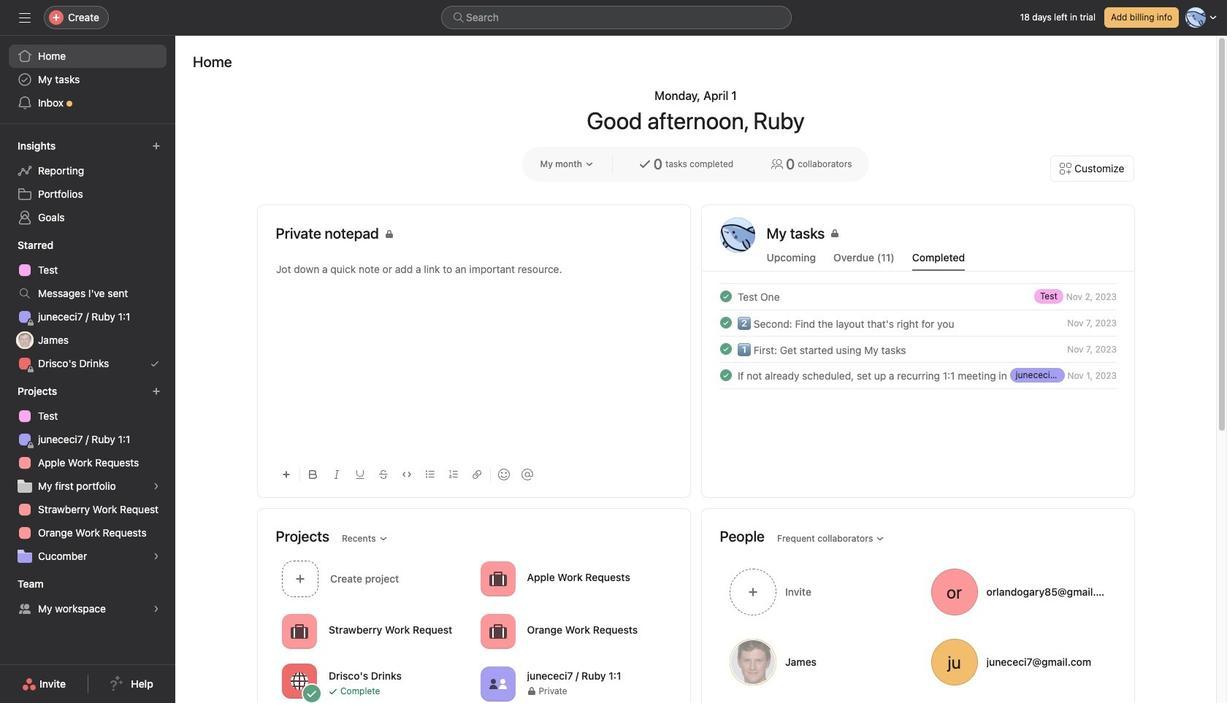 Task type: locate. For each thing, give the bounding box(es) containing it.
0 vertical spatial completed checkbox
[[717, 288, 735, 306]]

0 vertical spatial completed image
[[717, 341, 735, 358]]

1 completed image from the top
[[717, 341, 735, 358]]

0 horizontal spatial briefcase image
[[291, 623, 308, 641]]

0 vertical spatial completed image
[[717, 288, 735, 306]]

list box
[[441, 6, 792, 29]]

2 completed image from the top
[[717, 314, 735, 332]]

completed image
[[717, 341, 735, 358], [717, 367, 735, 384]]

briefcase image up people image
[[489, 623, 507, 641]]

1 list item from the top
[[703, 284, 1135, 310]]

briefcase image
[[489, 570, 507, 588]]

completed image
[[717, 288, 735, 306], [717, 314, 735, 332]]

3 completed checkbox from the top
[[717, 341, 735, 358]]

briefcase image up "globe" image
[[291, 623, 308, 641]]

2 vertical spatial completed checkbox
[[717, 341, 735, 358]]

teams element
[[0, 572, 175, 624]]

completed image for second completed option
[[717, 314, 735, 332]]

strikethrough image
[[379, 471, 388, 479]]

1 vertical spatial completed checkbox
[[717, 314, 735, 332]]

3 list item from the top
[[703, 336, 1135, 363]]

1 vertical spatial completed image
[[717, 314, 735, 332]]

toolbar
[[276, 458, 672, 491]]

1 vertical spatial completed image
[[717, 367, 735, 384]]

1 horizontal spatial briefcase image
[[489, 623, 507, 641]]

1 completed checkbox from the top
[[717, 288, 735, 306]]

starred element
[[0, 232, 175, 379]]

briefcase image
[[291, 623, 308, 641], [489, 623, 507, 641]]

completed image up completed checkbox
[[717, 314, 735, 332]]

list item
[[703, 284, 1135, 310], [703, 310, 1135, 336], [703, 336, 1135, 363], [703, 363, 1135, 389]]

2 completed image from the top
[[717, 367, 735, 384]]

numbered list image
[[449, 471, 458, 479]]

global element
[[0, 36, 175, 124]]

1 completed image from the top
[[717, 288, 735, 306]]

link image
[[473, 471, 481, 479]]

1 briefcase image from the left
[[291, 623, 308, 641]]

completed image down view profile image at top
[[717, 288, 735, 306]]

Completed checkbox
[[717, 288, 735, 306], [717, 314, 735, 332], [717, 341, 735, 358]]

insert an object image
[[282, 471, 291, 479]]



Task type: vqa. For each thing, say whether or not it's contained in the screenshot.
fourth list item from the top
yes



Task type: describe. For each thing, give the bounding box(es) containing it.
see details, cucomber image
[[152, 553, 161, 561]]

2 briefcase image from the left
[[489, 623, 507, 641]]

completed image for third completed option from the top
[[717, 341, 735, 358]]

completed image for completed checkbox
[[717, 367, 735, 384]]

4 list item from the top
[[703, 363, 1135, 389]]

Completed checkbox
[[717, 367, 735, 384]]

2 list item from the top
[[703, 310, 1135, 336]]

view profile image
[[720, 218, 755, 253]]

bold image
[[309, 471, 318, 479]]

bulleted list image
[[426, 471, 435, 479]]

projects element
[[0, 379, 175, 572]]

2 completed checkbox from the top
[[717, 314, 735, 332]]

underline image
[[356, 471, 364, 479]]

people image
[[489, 676, 507, 693]]

new insights image
[[152, 142, 161, 151]]

insights element
[[0, 133, 175, 232]]

emoji image
[[498, 469, 510, 481]]

globe image
[[291, 673, 308, 690]]

see details, my workspace image
[[152, 605, 161, 614]]

italics image
[[332, 471, 341, 479]]

see details, my first portfolio image
[[152, 482, 161, 491]]

completed image for first completed option from the top of the page
[[717, 288, 735, 306]]

code image
[[402, 471, 411, 479]]

at mention image
[[521, 469, 533, 481]]

hide sidebar image
[[19, 12, 31, 23]]

new project or portfolio image
[[152, 387, 161, 396]]



